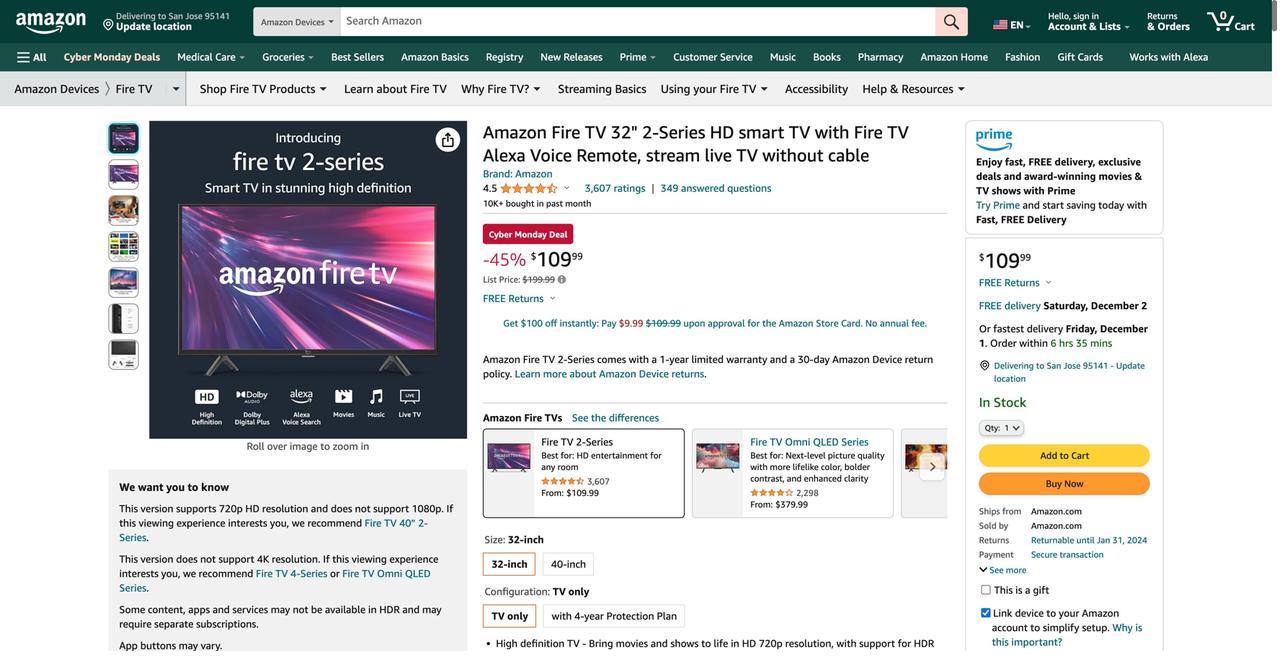 Task type: locate. For each thing, give the bounding box(es) containing it.
0 vertical spatial viewing
[[139, 517, 174, 529]]

1 vertical spatial movies
[[616, 637, 648, 649]]

1 vertical spatial free returns button
[[483, 291, 556, 306]]

device
[[1016, 607, 1044, 619]]

fire left 40"
[[365, 517, 382, 529]]

qled for fire tv omni qled series
[[405, 568, 431, 579]]

option group
[[479, 550, 948, 579], [479, 602, 948, 631]]

$109.99 down room
[[567, 488, 599, 498]]

0 vertical spatial recommend
[[308, 517, 362, 529]]

None checkbox
[[982, 608, 991, 617]]

shows inside high definition tv - bring movies and shows to life in hd 720p resolution, with support for hdr
[[671, 637, 699, 649]]

0 vertical spatial jose
[[185, 11, 203, 21]]

1 vertical spatial $109.99
[[567, 488, 599, 498]]

0 horizontal spatial you,
[[161, 568, 181, 579]]

san for -
[[1047, 360, 1062, 371]]

Search Amazon text field
[[341, 8, 936, 35]]

amazon devices
[[261, 17, 325, 27], [14, 82, 99, 96]]

year inside amazon fire tv 2-series comes with a 1-year limited warranty and a 30-day amazon device return policy.
[[670, 353, 689, 365]]

fire up contrast,
[[751, 436, 768, 448]]

0 vertical spatial free returns
[[980, 276, 1043, 288]]

0 horizontal spatial basics
[[442, 51, 469, 63]]

customer service
[[674, 51, 753, 63]]

why inside why is this important?
[[1113, 621, 1133, 633]]

0 horizontal spatial may
[[271, 604, 290, 615]]

saturday,
[[1044, 299, 1089, 311]]

2 version from the top
[[141, 553, 174, 565]]

tv?
[[510, 82, 529, 96]]

720p
[[219, 503, 243, 515], [759, 637, 783, 649]]

monday for deal
[[515, 229, 547, 239]]

prime link
[[612, 47, 665, 67]]

best
[[332, 51, 351, 63], [542, 450, 559, 460], [751, 450, 768, 460]]

32-
[[508, 534, 524, 546], [492, 558, 508, 570]]

0 horizontal spatial we
[[183, 568, 196, 579]]

- up list
[[483, 249, 490, 270]]

amazon up resources
[[921, 51, 959, 63]]

0 horizontal spatial support
[[219, 553, 255, 565]]

delivering inside delivering to san jose 95141 update location
[[116, 11, 156, 21]]

a left "gift"
[[1026, 584, 1031, 596]]

see right extender expand icon
[[990, 565, 1004, 575]]

95141 inside delivering to san jose 95141 update location
[[205, 11, 230, 21]]

32"
[[611, 122, 638, 142]]

hello, sign in
[[1049, 11, 1100, 21]]

best inside fire tv 2-series best for: hd entertainment for any room
[[542, 450, 559, 460]]

2- down instantly:
[[558, 353, 568, 365]]

& for help
[[891, 82, 899, 96]]

content,
[[148, 604, 186, 615]]

support left the 4k
[[219, 553, 255, 565]]

40-
[[552, 558, 567, 570]]

& for account
[[1090, 20, 1097, 32]]

tv inside fire tv omni qled series best for: next-level picture quality with more lifelike color, bolder contrast, and enhanced clarity
[[770, 436, 783, 448]]

learn right 'policy.'
[[515, 368, 541, 380]]

349
[[661, 182, 679, 194]]

extender expand image
[[980, 564, 988, 572]]

viewing down want
[[139, 517, 174, 529]]

this inside this version does not support 4k resolution. if this viewing experience interests you, we recommend
[[119, 553, 138, 565]]

0 vertical spatial interests
[[228, 517, 268, 529]]

amazon up 'policy.'
[[483, 353, 521, 365]]

popover image down $199.99 on the left top
[[550, 296, 556, 300]]

2 vertical spatial prime
[[994, 199, 1021, 211]]

Amazon Devices search field
[[253, 7, 969, 37]]

1 vertical spatial does
[[176, 553, 198, 565]]

resolution.
[[272, 553, 321, 565]]

1 vertical spatial interests
[[119, 568, 159, 579]]

using your fire tv link
[[661, 71, 757, 106]]

location up medical
[[153, 20, 192, 32]]

recommend up services
[[199, 568, 253, 579]]

1 horizontal spatial for:
[[770, 450, 784, 460]]

see inside dropdown button
[[990, 565, 1004, 575]]

1 vertical spatial free returns
[[483, 292, 547, 304]]

more for learn
[[543, 368, 567, 380]]

95141 for update
[[1084, 360, 1109, 371]]

this up some
[[119, 553, 138, 565]]

devices inside search field
[[295, 17, 325, 27]]

0 vertical spatial more
[[543, 368, 567, 380]]

returnable until jan 31, 2024 button
[[1032, 533, 1148, 545]]

interests up some
[[119, 568, 159, 579]]

amazon up groceries in the left of the page
[[261, 17, 293, 27]]

update
[[116, 20, 151, 32], [1117, 360, 1146, 371]]

this inside why is this important?
[[993, 636, 1009, 648]]

2 vertical spatial -
[[583, 637, 587, 649]]

0 horizontal spatial is
[[1016, 584, 1023, 596]]

1 horizontal spatial why
[[1113, 621, 1133, 633]]

series inside the 'amazon fire tv 32" 2-series hd smart tv with fire tv alexa voice remote, stream live tv without cable brand: amazon'
[[659, 122, 706, 142]]

list
[[483, 429, 1278, 518]]

best inside best sellers link
[[332, 51, 351, 63]]

2- up room
[[576, 436, 586, 448]]

40"
[[400, 517, 416, 529]]

2 option group from the top
[[479, 602, 948, 631]]

& inside enjoy fast, free delivery, exclusive deals and award-winning movies & tv shows with prime try prime and start saving today with fast, free delivery
[[1135, 170, 1143, 182]]

inch inside 'button'
[[567, 558, 586, 570]]

2 horizontal spatial this
[[993, 636, 1009, 648]]

this version supports 720p hd resolution and does not support 1080p. if this viewing experience interests you, we recommend
[[119, 503, 453, 529]]

from: for fire tv 2-series
[[542, 488, 564, 498]]

delivery
[[1005, 299, 1042, 311], [1027, 323, 1064, 334]]

amazon.com for amazon.com returns
[[1032, 520, 1083, 531]]

learn more about amazon device returns link
[[515, 368, 705, 380]]

hdr inside high definition tv - bring movies and shows to life in hd 720p resolution, with support for hdr
[[914, 637, 935, 649]]

qled inside fire tv omni qled series best for: next-level picture quality with more lifelike color, bolder contrast, and enhanced clarity
[[814, 436, 839, 448]]

option group containing tv only
[[479, 602, 948, 631]]

jose down hrs
[[1064, 360, 1081, 371]]

cart
[[1235, 20, 1255, 32], [1072, 450, 1090, 461]]

version up content,
[[141, 553, 174, 565]]

for: inside fire tv omni qled series best for: next-level picture quality with more lifelike color, bolder contrast, and enhanced clarity
[[770, 450, 784, 460]]

qled up the level
[[814, 436, 839, 448]]

deals
[[134, 51, 160, 63]]

gift
[[1058, 51, 1076, 63]]

109 down deal
[[537, 247, 572, 271]]

jose inside 'delivering to san jose 95141 - update location'
[[1064, 360, 1081, 371]]

free up the award- at the right top of the page
[[1029, 156, 1053, 168]]

navigation navigation
[[0, 0, 1273, 71]]

1 horizontal spatial interests
[[228, 517, 268, 529]]

0 vertical spatial prime
[[620, 51, 647, 63]]

alexa up brand:
[[483, 145, 526, 166]]

1 vertical spatial jose
[[1064, 360, 1081, 371]]

1 horizontal spatial see
[[990, 565, 1004, 575]]

we up apps
[[183, 568, 196, 579]]

is inside why is this important?
[[1136, 621, 1143, 633]]

fire right shop
[[230, 82, 249, 96]]

not inside some content, apps and services may not be available in hdr and may require separate subscriptions.
[[293, 604, 309, 615]]

1 horizontal spatial a
[[790, 353, 796, 365]]

0 horizontal spatial free returns
[[483, 292, 547, 304]]

0 horizontal spatial movies
[[616, 637, 648, 649]]

returnable
[[1032, 535, 1075, 545]]

is left "gift"
[[1016, 584, 1023, 596]]

& inside returns & orders
[[1148, 20, 1156, 32]]

support inside this version supports 720p hd resolution and does not support 1080p. if this viewing experience interests you, we recommend
[[373, 503, 409, 515]]

prime up the start
[[1048, 184, 1076, 196]]

fire down $100 at the left of page
[[523, 353, 540, 365]]

lifelike
[[793, 462, 819, 472]]

san down 6
[[1047, 360, 1062, 371]]

2 vertical spatial more
[[1007, 565, 1027, 575]]

95141 inside 'delivering to san jose 95141 - update location'
[[1084, 360, 1109, 371]]

shop
[[200, 82, 227, 96]]

from: down any
[[542, 488, 564, 498]]

configuration: tv only
[[485, 586, 590, 597]]

san for update
[[169, 11, 183, 21]]

shows inside enjoy fast, free delivery, exclusive deals and award-winning movies & tv shows with prime try prime and start saving today with fast, free delivery
[[992, 184, 1022, 196]]

tv inside amazon fire tv 2-series comes with a 1-year limited warranty and a 30-day amazon device return policy.
[[543, 353, 555, 365]]

2 horizontal spatial not
[[355, 503, 371, 515]]

0 vertical spatial $109.99
[[646, 318, 681, 329]]

the left differences
[[591, 412, 607, 424]]

more inside fire tv omni qled series best for: next-level picture quality with more lifelike color, bolder contrast, and enhanced clarity
[[770, 462, 791, 472]]

see for see the differences
[[572, 412, 589, 424]]

1 vertical spatial hdr
[[914, 637, 935, 649]]

0 vertical spatial alexa
[[1184, 51, 1209, 63]]

medical care
[[177, 51, 236, 63]]

1 vertical spatial learn
[[515, 368, 541, 380]]

jose inside delivering to san jose 95141 update location
[[185, 11, 203, 21]]

cyber inside navigation navigation
[[64, 51, 91, 63]]

secure
[[1032, 549, 1058, 559]]

0 horizontal spatial -
[[483, 249, 490, 270]]

fire down tvs at the left of page
[[542, 436, 559, 448]]

free returns down $ 109 99
[[980, 276, 1043, 288]]

to up deals on the left top of page
[[158, 11, 166, 21]]

try
[[977, 199, 991, 211]]

separate
[[154, 618, 194, 630]]

if inside this version does not support 4k resolution. if this viewing experience interests you, we recommend
[[323, 553, 330, 565]]

recommend inside this version does not support 4k resolution. if this viewing experience interests you, we recommend
[[199, 568, 253, 579]]

1 vertical spatial option group
[[479, 602, 948, 631]]

1 vertical spatial monday
[[515, 229, 547, 239]]

0 vertical spatial qled
[[814, 436, 839, 448]]

with right works on the right of page
[[1161, 51, 1182, 63]]

0 vertical spatial amazon devices
[[261, 17, 325, 27]]

is for this
[[1016, 584, 1023, 596]]

amazon fire tvs
[[483, 412, 563, 424]]

returns up "payment"
[[980, 535, 1010, 545]]

free returns button up the free delivery link
[[980, 275, 1052, 290]]

gift cards link
[[1050, 47, 1122, 67]]

0 vertical spatial cart
[[1235, 20, 1255, 32]]

devices down cyber monday deals link
[[60, 82, 99, 96]]

hd inside the 'amazon fire tv 32" 2-series hd smart tv with fire tv alexa voice remote, stream live tv without cable brand: amazon'
[[710, 122, 735, 142]]

option group containing 32-inch
[[479, 550, 948, 579]]

720p left 'resolution,'
[[759, 637, 783, 649]]

1 amazon.com from the top
[[1032, 506, 1083, 516]]

1 horizontal spatial 4-
[[575, 610, 585, 622]]

0 vertical spatial learn
[[344, 82, 374, 96]]

clarity
[[845, 473, 869, 484]]

0 vertical spatial 32-
[[508, 534, 524, 546]]

why
[[462, 82, 485, 96], [1113, 621, 1133, 633]]

exclusive
[[1099, 156, 1142, 168]]

a left 1-
[[652, 353, 657, 365]]

if inside this version supports 720p hd resolution and does not support 1080p. if this viewing experience interests you, we recommend
[[447, 503, 453, 515]]

2 for: from the left
[[770, 450, 784, 460]]

bring
[[589, 637, 614, 649]]

0 vertical spatial -
[[483, 249, 490, 270]]

alexa inside 'works with alexa' link
[[1184, 51, 1209, 63]]

amazon.com inside amazon.com returns
[[1032, 520, 1083, 531]]

basics inside "link"
[[442, 51, 469, 63]]

1 horizontal spatial your
[[1059, 607, 1080, 619]]

amazon up learn about fire tv at the left top of page
[[402, 51, 439, 63]]

option group for inch
[[479, 550, 948, 579]]

option group up high definition tv - bring movies and shows to life in hd 720p resolution, with support for hdr
[[479, 602, 948, 631]]

does down "supports"
[[176, 553, 198, 565]]

0 horizontal spatial this
[[119, 517, 136, 529]]

popover image
[[565, 186, 570, 189], [1047, 280, 1052, 284], [550, 296, 556, 300]]

1
[[980, 337, 986, 349], [1005, 423, 1010, 433]]

delivery up or fastest delivery
[[1005, 299, 1042, 311]]

year up bring
[[585, 610, 604, 622]]

with inside button
[[552, 610, 572, 622]]

1 horizontal spatial hdr
[[914, 637, 935, 649]]

2 horizontal spatial for
[[898, 637, 912, 649]]

why down registry link
[[462, 82, 485, 96]]

1 horizontal spatial omni
[[786, 436, 811, 448]]

99 inside -45% $ 109 99
[[572, 250, 583, 262]]

we inside this version supports 720p hd resolution and does not support 1080p. if this viewing experience interests you, we recommend
[[292, 517, 305, 529]]

1 horizontal spatial recommend
[[308, 517, 362, 529]]

this down the we
[[119, 503, 138, 515]]

10k+
[[483, 198, 504, 208]]

delivering to san jose 95141 update location
[[116, 11, 230, 32]]

update down 2
[[1117, 360, 1146, 371]]

see the differences
[[572, 412, 659, 424]]

december
[[1092, 299, 1139, 311], [1101, 323, 1149, 334]]

series up picture
[[842, 436, 869, 448]]

version down want
[[141, 503, 174, 515]]

experience down "supports"
[[177, 517, 226, 529]]

monday inside navigation navigation
[[94, 51, 132, 63]]

from: for fire tv omni qled series
[[751, 499, 773, 509]]

ships
[[980, 506, 1001, 516]]

1 vertical spatial is
[[1136, 621, 1143, 633]]

this up the or
[[332, 553, 349, 565]]

support inside this version does not support 4k resolution. if this viewing experience interests you, we recommend
[[219, 553, 255, 565]]

is right setup.
[[1136, 621, 1143, 633]]

4- down "resolution."
[[291, 568, 301, 579]]

a
[[652, 353, 657, 365], [790, 353, 796, 365], [1026, 584, 1031, 596]]

1 horizontal spatial qled
[[814, 436, 839, 448]]

amazon inside search field
[[261, 17, 293, 27]]

add to cart
[[1041, 450, 1090, 461]]

95141 for location
[[205, 11, 230, 21]]

1 horizontal spatial year
[[670, 353, 689, 365]]

home
[[961, 51, 989, 63]]

next image
[[929, 462, 937, 472]]

. order within 6 hrs 35 mins
[[986, 337, 1113, 349]]

cart right 0
[[1235, 20, 1255, 32]]

prime inside prime "link"
[[620, 51, 647, 63]]

1 vertical spatial san
[[1047, 360, 1062, 371]]

best inside fire tv omni qled series best for: next-level picture quality with more lifelike color, bolder contrast, and enhanced clarity
[[751, 450, 768, 460]]

omni inside fire tv omni qled series best for: next-level picture quality with more lifelike color, bolder contrast, and enhanced clarity
[[786, 436, 811, 448]]

en
[[1011, 19, 1024, 31]]

0 horizontal spatial update
[[116, 20, 151, 32]]

0 vertical spatial delivering
[[116, 11, 156, 21]]

recommend
[[308, 517, 362, 529], [199, 568, 253, 579]]

0 vertical spatial not
[[355, 503, 371, 515]]

inch up 32-inch
[[524, 534, 544, 546]]

0 vertical spatial movies
[[1099, 170, 1133, 182]]

1 option group from the top
[[479, 550, 948, 579]]

0 horizontal spatial 99
[[572, 250, 583, 262]]

& left lists
[[1090, 20, 1097, 32]]

1 vertical spatial year
[[585, 610, 604, 622]]

for: left next-
[[770, 450, 784, 460]]

2 amazon.com from the top
[[1032, 520, 1083, 531]]

popover image inside 4.5 button
[[565, 186, 570, 189]]

the up warranty
[[763, 318, 777, 329]]

0 vertical spatial 720p
[[219, 503, 243, 515]]

monday left deals on the left top of page
[[94, 51, 132, 63]]

1 vertical spatial 4-
[[575, 610, 585, 622]]

None submit
[[936, 7, 969, 36], [109, 124, 138, 153], [109, 160, 138, 189], [109, 196, 138, 225], [109, 232, 138, 261], [109, 268, 138, 297], [109, 304, 138, 333], [109, 340, 138, 369], [936, 7, 969, 36], [109, 124, 138, 153], [109, 160, 138, 189], [109, 196, 138, 225], [109, 232, 138, 261], [109, 268, 138, 297], [109, 304, 138, 333], [109, 340, 138, 369]]

location inside 'delivering to san jose 95141 - update location'
[[995, 373, 1026, 384]]

amazon basics link
[[393, 47, 478, 67]]

0 horizontal spatial for
[[651, 450, 662, 460]]

add
[[1041, 450, 1058, 461]]

- inside high definition tv - bring movies and shows to life in hd 720p resolution, with support for hdr
[[583, 637, 587, 649]]

0 vertical spatial about
[[377, 82, 407, 96]]

device inside amazon fire tv 2-series comes with a 1-year limited warranty and a 30-day amazon device return policy.
[[873, 353, 903, 365]]

device down 1-
[[639, 368, 669, 380]]

free returns down list price: $199.99 at the top left of page
[[483, 292, 547, 304]]

free down $ 109 99
[[980, 276, 1002, 288]]

protection
[[607, 610, 655, 622]]

0 vertical spatial is
[[1016, 584, 1023, 596]]

year up returns at the right bottom of the page
[[670, 353, 689, 365]]

this down account
[[993, 636, 1009, 648]]

movies inside high definition tv - bring movies and shows to life in hd 720p resolution, with support for hdr
[[616, 637, 648, 649]]

1 horizontal spatial best
[[542, 450, 559, 460]]

2
[[1142, 299, 1148, 311]]

why for fire
[[462, 82, 485, 96]]

0 vertical spatial location
[[153, 20, 192, 32]]

amazon devices up groceries link
[[261, 17, 325, 27]]

accessibility
[[786, 82, 849, 96]]

1 horizontal spatial you,
[[270, 517, 289, 529]]

1 version from the top
[[141, 503, 174, 515]]

order
[[991, 337, 1017, 349]]

cart up now
[[1072, 450, 1090, 461]]

monday for deals
[[94, 51, 132, 63]]

deals
[[977, 170, 1002, 182]]

Buy Now submit
[[980, 473, 1150, 494]]

is
[[1016, 584, 1023, 596], [1136, 621, 1143, 633]]

amazon inside "link"
[[402, 51, 439, 63]]

and left 30-
[[770, 353, 788, 365]]

free delivery saturday, december 2
[[980, 299, 1148, 311]]

version inside this version does not support 4k resolution. if this viewing experience interests you, we recommend
[[141, 553, 174, 565]]

1 horizontal spatial 109
[[985, 248, 1021, 272]]

delivery up . order within 6 hrs 35 mins
[[1027, 323, 1064, 334]]

0 horizontal spatial $
[[531, 250, 537, 262]]

san inside delivering to san jose 95141 update location
[[169, 11, 183, 21]]

learn about fire tv link
[[344, 71, 447, 106]]

series left comes at the bottom left of the page
[[568, 353, 595, 365]]

hrs
[[1060, 337, 1074, 349]]

1 vertical spatial location
[[995, 373, 1026, 384]]

1 vertical spatial not
[[200, 553, 216, 565]]

tv inside high definition tv - bring movies and shows to life in hd 720p resolution, with support for hdr
[[568, 637, 580, 649]]

$109.99 left upon
[[646, 318, 681, 329]]

qled down 40"
[[405, 568, 431, 579]]

dropdown image
[[1013, 425, 1021, 431]]

returns & orders
[[1148, 11, 1191, 32]]

series down the we
[[119, 531, 146, 543]]

amazon image
[[16, 13, 86, 35]]

movies inside enjoy fast, free delivery, exclusive deals and award-winning movies & tv shows with prime try prime and start saving today with fast, free delivery
[[1099, 170, 1133, 182]]

99 down month
[[572, 250, 583, 262]]

1 horizontal spatial 95141
[[1084, 360, 1109, 371]]

for inside fire tv 2-series best for: hd entertainment for any room
[[651, 450, 662, 460]]

1 for: from the left
[[561, 450, 575, 460]]

0 horizontal spatial popover image
[[550, 296, 556, 300]]

shows
[[992, 184, 1022, 196], [671, 637, 699, 649]]

may
[[271, 604, 290, 615], [422, 604, 442, 615]]

1 vertical spatial from:
[[751, 499, 773, 509]]

next-
[[786, 450, 808, 460]]

1 horizontal spatial viewing
[[352, 553, 387, 565]]

more inside dropdown button
[[1007, 565, 1027, 575]]

2- inside fire tv 2-series best for: hd entertainment for any room
[[576, 436, 586, 448]]

not up apps
[[200, 553, 216, 565]]

fashion
[[1006, 51, 1041, 63]]

0 horizontal spatial amazon devices
[[14, 82, 99, 96]]

amazon left "store"
[[779, 318, 814, 329]]

2 horizontal spatial support
[[860, 637, 896, 649]]

& down 'exclusive'
[[1135, 170, 1143, 182]]

location
[[153, 20, 192, 32], [995, 373, 1026, 384]]

and right available
[[403, 604, 420, 615]]

configuration:
[[485, 586, 550, 597]]

1 vertical spatial 720p
[[759, 637, 783, 649]]

december up mins
[[1101, 323, 1149, 334]]

your inside link device to your amazon account   to simplify setup.
[[1059, 607, 1080, 619]]

with inside navigation navigation
[[1161, 51, 1182, 63]]

$199.99
[[523, 274, 555, 284]]

using your fire tv
[[661, 82, 757, 96]]

return
[[905, 353, 934, 365]]

using
[[661, 82, 691, 96]]

get
[[504, 318, 519, 329]]

$ inside -45% $ 109 99
[[531, 250, 537, 262]]

if right 1080p.
[[447, 503, 453, 515]]

1 vertical spatial recommend
[[199, 568, 253, 579]]

contrast,
[[751, 473, 785, 484]]

with inside the 'amazon fire tv 32" 2-series hd smart tv with fire tv alexa voice remote, stream live tv without cable brand: amazon'
[[815, 122, 850, 142]]

qled inside fire tv omni qled series
[[405, 568, 431, 579]]

shows up try prime 'link'
[[992, 184, 1022, 196]]

limited
[[692, 353, 724, 365]]

1 vertical spatial alexa
[[483, 145, 526, 166]]

-
[[483, 249, 490, 270], [1111, 360, 1115, 371], [583, 637, 587, 649]]

1 vertical spatial 3,607
[[588, 476, 610, 486]]

0 vertical spatial 1
[[980, 337, 986, 349]]

in left 'past'
[[537, 198, 544, 208]]

is for why
[[1136, 621, 1143, 633]]

2,298
[[797, 488, 819, 498]]

free returns for popover icon to the middle
[[980, 276, 1043, 288]]

1 vertical spatial shows
[[671, 637, 699, 649]]

2 horizontal spatial best
[[751, 450, 768, 460]]

amazon prime logo image
[[977, 128, 1013, 155]]

tv inside fire tv omni qled series
[[362, 568, 375, 579]]

1 vertical spatial only
[[508, 610, 529, 622]]

- left bring
[[583, 637, 587, 649]]

be
[[311, 604, 323, 615]]

hello,
[[1049, 11, 1072, 21]]

1 horizontal spatial devices
[[295, 17, 325, 27]]

with up the cable
[[815, 122, 850, 142]]

2-
[[643, 122, 659, 142], [558, 353, 568, 365], [576, 436, 586, 448], [418, 517, 428, 529]]

support
[[980, 564, 1012, 574]]

inch down size: 32-inch
[[508, 558, 528, 570]]

hd right life
[[742, 637, 757, 649]]

viewing up available
[[352, 553, 387, 565]]

0 horizontal spatial recommend
[[199, 568, 253, 579]]

list
[[483, 274, 497, 284]]

0 vertical spatial device
[[873, 353, 903, 365]]

and up delivery
[[1023, 199, 1041, 211]]

why right setup.
[[1113, 621, 1133, 633]]

1 vertical spatial your
[[1059, 607, 1080, 619]]

inch
[[524, 534, 544, 546], [508, 558, 528, 570], [567, 558, 586, 570]]

delivering down order
[[995, 360, 1034, 371]]

0 vertical spatial popover image
[[565, 186, 570, 189]]

bolder
[[845, 462, 871, 472]]

san inside 'delivering to san jose 95141 - update location'
[[1047, 360, 1062, 371]]



Task type: vqa. For each thing, say whether or not it's contained in the screenshot.
BRAZILIAN JAZZ link
no



Task type: describe. For each thing, give the bounding box(es) containing it.
learn for learn more about amazon device returns .
[[515, 368, 541, 380]]

2 may from the left
[[422, 604, 442, 615]]

fire up the cable
[[854, 122, 883, 142]]

with 4-year protection plan button
[[544, 605, 685, 627]]

from
[[1003, 506, 1022, 516]]

inch for 40-inch
[[567, 558, 586, 570]]

amazon right day
[[833, 353, 870, 365]]

amazon devices inside search field
[[261, 17, 325, 27]]

amazon home
[[921, 51, 989, 63]]

with down the award- at the right top of the page
[[1024, 184, 1045, 196]]

fire down amazon basics "link"
[[410, 82, 430, 96]]

picture
[[828, 450, 856, 460]]

you, inside this version supports 720p hd resolution and does not support 1080p. if this viewing experience interests you, we recommend
[[270, 517, 289, 529]]

returns inside amazon.com returns
[[980, 535, 1010, 545]]

learn for learn about fire tv
[[344, 82, 374, 96]]

live
[[705, 145, 732, 166]]

with inside fire tv omni qled series best for: next-level picture quality with more lifelike color, bolder contrast, and enhanced clarity
[[751, 462, 768, 472]]

fire down cyber monday deals link
[[116, 82, 135, 96]]

in
[[980, 394, 991, 410]]

get $100 off instantly: pay $9.99 $109.99 upon approval for the amazon store card. no annual fee.
[[504, 318, 928, 329]]

and inside amazon fire tv 2-series comes with a 1-year limited warranty and a 30-day amazon device return policy.
[[770, 353, 788, 365]]

2 horizontal spatial prime
[[1048, 184, 1076, 196]]

1 vertical spatial delivery
[[1027, 323, 1064, 334]]

viewing inside this version supports 720p hd resolution and does not support 1080p. if this viewing experience interests you, we recommend
[[139, 517, 174, 529]]

fastest
[[994, 323, 1025, 334]]

amazon.com for amazon.com sold by
[[1032, 506, 1083, 516]]

experience inside this version supports 720p hd resolution and does not support 1080p. if this viewing experience interests you, we recommend
[[177, 517, 226, 529]]

amazon down all button
[[14, 82, 57, 96]]

not inside this version does not support 4k resolution. if this viewing experience interests you, we recommend
[[200, 553, 216, 565]]

streaming basics link
[[558, 71, 647, 106]]

to right you
[[188, 481, 198, 494]]

0 horizontal spatial about
[[377, 82, 407, 96]]

delivering for update
[[116, 11, 156, 21]]

free down list
[[483, 292, 506, 304]]

interests inside this version does not support 4k resolution. if this viewing experience interests you, we recommend
[[119, 568, 159, 579]]

buy
[[1047, 478, 1063, 489]]

. down or
[[986, 337, 988, 349]]

3,607 ratings link
[[585, 182, 646, 194]]

to up the simplify
[[1047, 607, 1057, 619]]

and down the fast, in the right top of the page
[[1004, 170, 1022, 182]]

policy.
[[483, 368, 512, 380]]

groceries
[[262, 51, 305, 63]]

series inside amazon fire tv 2-series comes with a 1-year limited warranty and a 30-day amazon device return policy.
[[568, 353, 595, 365]]

fire tv 4-series link
[[256, 568, 328, 579]]

fire tv 40" 2- series
[[119, 517, 428, 543]]

in stock
[[980, 394, 1027, 410]]

40-inch
[[552, 558, 586, 570]]

0 horizontal spatial your
[[694, 82, 717, 96]]

version for you,
[[141, 553, 174, 565]]

to inside high definition tv - bring movies and shows to life in hd 720p resolution, with support for hdr
[[702, 637, 711, 649]]

series left the or
[[300, 568, 328, 579]]

location inside delivering to san jose 95141 update location
[[153, 20, 192, 32]]

2- inside the 'amazon fire tv 32" 2-series hd smart tv with fire tv alexa voice remote, stream live tv without cable brand: amazon'
[[643, 122, 659, 142]]

amazon inside link device to your amazon account   to simplify setup.
[[1083, 607, 1120, 619]]

medical care link
[[169, 47, 254, 67]]

0 horizontal spatial a
[[652, 353, 657, 365]]

hdr inside some content, apps and services may not be available in hdr and may require separate subscriptions.
[[380, 604, 400, 615]]

recommend inside this version supports 720p hd resolution and does not support 1080p. if this viewing experience interests you, we recommend
[[308, 517, 362, 529]]

in inside navigation navigation
[[1092, 11, 1100, 21]]

you
[[166, 481, 185, 494]]

to inside delivering to san jose 95141 update location
[[158, 11, 166, 21]]

. up content,
[[146, 582, 149, 594]]

price:
[[499, 274, 521, 284]]

1 horizontal spatial 1
[[1005, 423, 1010, 433]]

support inside high definition tv - bring movies and shows to life in hd 720p resolution, with support for hdr
[[860, 637, 896, 649]]

free returns for the left popover icon
[[483, 292, 547, 304]]

streaming basics
[[558, 82, 647, 96]]

99 inside $ 109 99
[[1021, 252, 1032, 263]]

. down want
[[146, 531, 149, 543]]

buy now
[[1047, 478, 1084, 489]]

from: $109.99
[[542, 488, 599, 498]]

basics for streaming basics
[[615, 82, 647, 96]]

amazon up brand: amazon link
[[483, 122, 547, 142]]

0 vertical spatial delivery
[[1005, 299, 1042, 311]]

amazon home link
[[913, 47, 997, 67]]

hd inside high definition tv - bring movies and shows to life in hd 720p resolution, with support for hdr
[[742, 637, 757, 649]]

this for this version does not support 4k resolution. if this viewing experience interests you, we recommend
[[119, 553, 138, 565]]

inch for 32-inch
[[508, 558, 528, 570]]

4k
[[257, 553, 269, 565]]

to right add
[[1060, 450, 1069, 461]]

why for is
[[1113, 621, 1133, 633]]

0 horizontal spatial cart
[[1072, 450, 1090, 461]]

returns down list price: $199.99 at the top left of page
[[509, 292, 544, 304]]

1 vertical spatial amazon devices
[[14, 82, 99, 96]]

hd inside fire tv 2-series best for: hd entertainment for any room
[[577, 450, 589, 460]]

new
[[541, 51, 561, 63]]

32- inside 32-inch button
[[492, 558, 508, 570]]

720p inside high definition tv - bring movies and shows to life in hd 720p resolution, with support for hdr
[[759, 637, 783, 649]]

stock
[[994, 394, 1027, 410]]

amazon devices link
[[7, 72, 105, 105]]

differences
[[609, 412, 659, 424]]

3,607 for 3,607
[[588, 476, 610, 486]]

streaming
[[558, 82, 612, 96]]

size: 32-inch
[[485, 534, 544, 546]]

december inside friday, december 1
[[1101, 323, 1149, 334]]

returns up the free delivery link
[[1005, 276, 1040, 288]]

omni for fire tv omni qled series best for: next-level picture quality with more lifelike color, bolder contrast, and enhanced clarity
[[786, 436, 811, 448]]

zoom
[[333, 440, 358, 452]]

$9.99
[[619, 318, 644, 329]]

medical
[[177, 51, 213, 63]]

alexa inside the 'amazon fire tv 32" 2-series hd smart tv with fire tv alexa voice remote, stream live tv without cable brand: amazon'
[[483, 145, 526, 166]]

in inside high definition tv - bring movies and shows to life in hd 720p resolution, with support for hdr
[[731, 637, 740, 649]]

|
[[652, 182, 655, 194]]

jose for update
[[1064, 360, 1081, 371]]

and inside fire tv omni qled series best for: next-level picture quality with more lifelike color, bolder contrast, and enhanced clarity
[[787, 473, 802, 484]]

in inside | 349 answered questions 10k+ bought in past month
[[537, 198, 544, 208]]

music link
[[762, 47, 805, 67]]

1 horizontal spatial for
[[748, 318, 760, 329]]

1 vertical spatial popover image
[[1047, 280, 1052, 284]]

require
[[119, 618, 152, 630]]

books link
[[805, 47, 850, 67]]

0 horizontal spatial free returns button
[[483, 291, 556, 306]]

amazon fire tv 32&#34; 2-series hd smart tv with fire tv alexa voice remote, stream live tv without cable image
[[149, 120, 468, 439]]

tv inside button
[[492, 610, 505, 622]]

warranty
[[727, 353, 768, 365]]

bought
[[506, 198, 535, 208]]

fire up "voice"
[[552, 122, 581, 142]]

want
[[138, 481, 164, 494]]

1 vertical spatial about
[[570, 368, 597, 380]]

cyber for cyber monday deal
[[489, 229, 513, 239]]

2- inside amazon fire tv 2-series comes with a 1-year limited warranty and a 30-day amazon device return policy.
[[558, 353, 568, 365]]

and inside high definition tv - bring movies and shows to life in hd 720p resolution, with support for hdr
[[651, 637, 668, 649]]

amazon up 4.5 button
[[516, 168, 553, 180]]

update inside 'delivering to san jose 95141 - update location'
[[1117, 360, 1146, 371]]

day
[[814, 353, 830, 365]]

entertainment
[[591, 450, 648, 460]]

0 horizontal spatial 109
[[537, 247, 572, 271]]

know
[[201, 481, 229, 494]]

for inside high definition tv - bring movies and shows to life in hd 720p resolution, with support for hdr
[[898, 637, 912, 649]]

version for this
[[141, 503, 174, 515]]

4- inside button
[[575, 610, 585, 622]]

1 horizontal spatial free returns button
[[980, 275, 1052, 290]]

2- inside fire tv 40" 2- series
[[418, 517, 428, 529]]

fire inside fire tv 40" 2- series
[[365, 517, 382, 529]]

experience inside this version does not support 4k resolution. if this viewing experience interests you, we recommend
[[390, 553, 439, 565]]

1 horizontal spatial the
[[763, 318, 777, 329]]

fire inside amazon fire tv 2-series comes with a 1-year limited warranty and a 30-day amazon device return policy.
[[523, 353, 540, 365]]

omni for fire tv omni qled series
[[377, 568, 403, 579]]

tv inside fire tv 40" 2- series
[[384, 517, 397, 529]]

only inside button
[[508, 610, 529, 622]]

and up subscriptions.
[[213, 604, 230, 615]]

enjoy fast, free delivery, exclusive deals and award-winning movies & tv shows with prime try prime and start saving today with fast, free delivery
[[977, 156, 1148, 225]]

groceries link
[[254, 47, 323, 67]]

cable
[[829, 145, 870, 166]]

fire inside fire tv omni qled series best for: next-level picture quality with more lifelike color, bolder contrast, and enhanced clarity
[[751, 436, 768, 448]]

to left zoom
[[321, 440, 330, 452]]

with inside high definition tv - bring movies and shows to life in hd 720p resolution, with support for hdr
[[837, 637, 857, 649]]

0
[[1221, 8, 1228, 22]]

does inside this version supports 720p hd resolution and does not support 1080p. if this viewing experience interests you, we recommend
[[331, 503, 352, 515]]

today
[[1099, 199, 1125, 211]]

1 inside friday, december 1
[[980, 337, 986, 349]]

why fire tv? link
[[462, 71, 529, 106]]

tv inside 'link'
[[252, 82, 267, 96]]

free up or
[[980, 299, 1002, 311]]

comes
[[597, 353, 627, 365]]

pay
[[602, 318, 617, 329]]

pharmacy
[[859, 51, 904, 63]]

for: inside fire tv 2-series best for: hd entertainment for any room
[[561, 450, 575, 460]]

2 horizontal spatial a
[[1026, 584, 1031, 596]]

size:
[[485, 534, 506, 546]]

with right today
[[1128, 199, 1148, 211]]

interests inside this version supports 720p hd resolution and does not support 1080p. if this viewing experience interests you, we recommend
[[228, 517, 268, 529]]

viewing inside this version does not support 4k resolution. if this viewing experience interests you, we recommend
[[352, 553, 387, 565]]

qled for fire tv omni qled series best for: next-level picture quality with more lifelike color, bolder contrast, and enhanced clarity
[[814, 436, 839, 448]]

fire left tvs at the left of page
[[524, 412, 542, 424]]

update inside delivering to san jose 95141 update location
[[116, 20, 151, 32]]

1 horizontal spatial $109.99
[[646, 318, 681, 329]]

1 vertical spatial device
[[639, 368, 669, 380]]

we
[[119, 481, 135, 494]]

1-
[[660, 353, 670, 365]]

transaction
[[1060, 549, 1104, 559]]

high definition tv - bring movies and shows to life in hd 720p resolution, with support for hdr
[[496, 637, 935, 651]]

fire down the 4k
[[256, 568, 273, 579]]

returns inside returns & orders
[[1148, 11, 1178, 21]]

this version does not support 4k resolution. if this viewing experience interests you, we recommend
[[119, 553, 439, 579]]

0 horizontal spatial devices
[[60, 82, 99, 96]]

delivery
[[1028, 213, 1067, 225]]

fire down the service
[[720, 82, 739, 96]]

cyber for cyber monday deals
[[64, 51, 91, 63]]

friday,
[[1066, 323, 1098, 334]]

fire tv 4-series or
[[256, 568, 343, 579]]

help
[[863, 82, 888, 96]]

to inside 'delivering to san jose 95141 - update location'
[[1037, 360, 1045, 371]]

and inside this version supports 720p hd resolution and does not support 1080p. if this viewing experience interests you, we recommend
[[311, 503, 328, 515]]

works
[[1130, 51, 1159, 63]]

option group for only
[[479, 602, 948, 631]]

in inside some content, apps and services may not be available in hdr and may require separate subscriptions.
[[368, 604, 377, 615]]

fire tv omni qled series link
[[119, 568, 431, 594]]

1 may from the left
[[271, 604, 290, 615]]

this for this is a gift
[[995, 584, 1013, 596]]

gift
[[1034, 584, 1050, 596]]

fire inside fire tv omni qled series
[[343, 568, 359, 579]]

& for returns
[[1148, 20, 1156, 32]]

0 horizontal spatial the
[[591, 412, 607, 424]]

- inside 'delivering to san jose 95141 - update location'
[[1111, 360, 1115, 371]]

list containing fire tv 2-series
[[483, 429, 1278, 518]]

this for this version supports 720p hd resolution and does not support 1080p. if this viewing experience interests you, we recommend
[[119, 503, 138, 515]]

qty:
[[985, 423, 1001, 433]]

this inside this version supports 720p hd resolution and does not support 1080p. if this viewing experience interests you, we recommend
[[119, 517, 136, 529]]

shop fire tv products
[[200, 82, 316, 96]]

0 vertical spatial december
[[1092, 299, 1139, 311]]

to up important?
[[1031, 621, 1041, 633]]

This is a gift checkbox
[[982, 585, 991, 594]]

series inside fire tv 2-series best for: hd entertainment for any room
[[586, 436, 613, 448]]

with inside amazon fire tv 2-series comes with a 1-year limited warranty and a 30-day amazon device return policy.
[[629, 353, 649, 365]]

0 vertical spatial only
[[569, 586, 590, 597]]

fire left tv?
[[488, 82, 507, 96]]

basics for amazon basics
[[442, 51, 469, 63]]

you, inside this version does not support 4k resolution. if this viewing experience interests you, we recommend
[[161, 568, 181, 579]]

amazon down 'policy.'
[[483, 412, 522, 424]]

year inside button
[[585, 610, 604, 622]]

delivery,
[[1055, 156, 1096, 168]]

see for see more
[[990, 565, 1004, 575]]

35
[[1077, 337, 1088, 349]]

amazon down comes at the bottom left of the page
[[599, 368, 637, 380]]

series inside fire tv omni qled series
[[119, 582, 146, 594]]

payment
[[980, 549, 1014, 559]]

series inside fire tv omni qled series best for: next-level picture quality with more lifelike color, bolder contrast, and enhanced clarity
[[842, 436, 869, 448]]

we want you to know
[[119, 481, 229, 494]]

store
[[816, 318, 839, 329]]

resolution,
[[786, 637, 834, 649]]

Add to Cart submit
[[980, 445, 1150, 466]]

fire inside 'link'
[[230, 82, 249, 96]]

. down limited
[[705, 368, 707, 380]]

series inside fire tv 40" 2- series
[[119, 531, 146, 543]]

0 horizontal spatial 4-
[[291, 568, 301, 579]]

some
[[119, 604, 145, 615]]

lists
[[1100, 20, 1121, 32]]

fire tv omni qled series
[[119, 568, 431, 594]]

subscriptions.
[[196, 618, 259, 630]]

more for see
[[1007, 565, 1027, 575]]

cart inside navigation navigation
[[1235, 20, 1255, 32]]

in right zoom
[[361, 440, 370, 452]]

31,
[[1113, 535, 1126, 545]]

tv inside enjoy fast, free delivery, exclusive deals and award-winning movies & tv shows with prime try prime and start saving today with fast, free delivery
[[977, 184, 990, 196]]

- inside -45% $ 109 99
[[483, 249, 490, 270]]

3,607 for 3,607 ratings
[[585, 182, 611, 194]]

1080p.
[[412, 503, 444, 515]]

books
[[814, 51, 841, 63]]

stream
[[647, 145, 701, 166]]

free down try prime 'link'
[[1002, 213, 1025, 225]]

delivering for -
[[995, 360, 1034, 371]]

hd inside this version supports 720p hd resolution and does not support 1080p. if this viewing experience interests you, we recommend
[[245, 503, 260, 515]]

jose for location
[[185, 11, 203, 21]]

fire inside fire tv 2-series best for: hd entertainment for any room
[[542, 436, 559, 448]]

smart
[[739, 122, 785, 142]]

returnable until jan 31, 2024 payment
[[980, 535, 1148, 559]]



